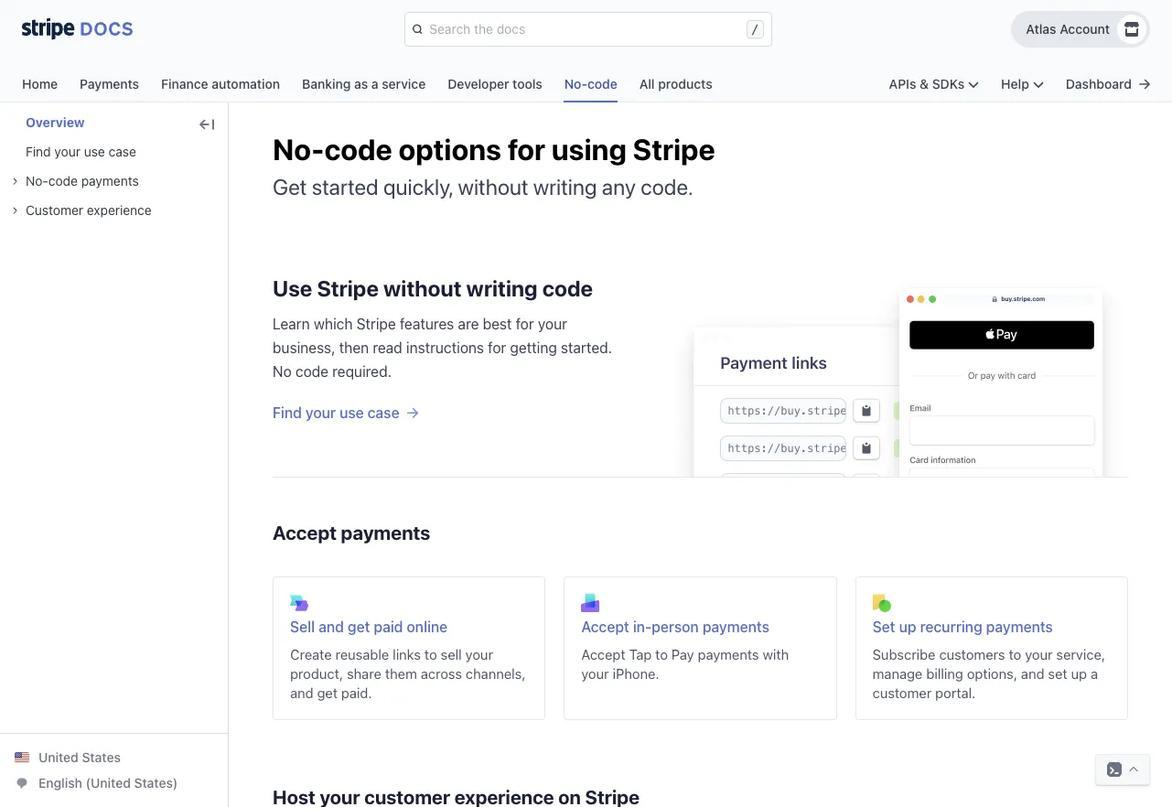 Task type: describe. For each thing, give the bounding box(es) containing it.
features
[[400, 316, 454, 332]]

and inside create reusable links to sell your product, share them across channels, and get paid.
[[290, 685, 314, 701]]

home
[[22, 76, 58, 92]]

0 horizontal spatial find your use case link
[[11, 143, 136, 161]]

apis & sdks button
[[889, 75, 979, 93]]

links
[[393, 646, 421, 663]]

options,
[[967, 665, 1018, 682]]

(united
[[86, 775, 131, 791]]

started.
[[561, 340, 612, 356]]

dashboard link
[[1066, 75, 1132, 93]]

learn
[[273, 316, 310, 332]]

all products link
[[639, 71, 713, 103]]

code for no-code options for using stripe get started quickly, without writing any code.
[[324, 132, 392, 167]]

best
[[483, 316, 512, 332]]

payments
[[80, 76, 139, 92]]

product,
[[290, 665, 343, 682]]

no-code link
[[565, 71, 639, 103]]

click to collapse the sidebar and hide the navigation image
[[200, 117, 214, 132]]

person
[[652, 619, 699, 635]]

your inside subscribe customers to your service, manage billing options, and set up a customer portal.
[[1025, 646, 1053, 663]]

automation
[[212, 76, 280, 92]]

iphone.
[[613, 665, 660, 682]]

for inside no-code options for using stripe get started quickly, without writing any code.
[[508, 132, 546, 167]]

manage
[[873, 665, 923, 682]]

channels,
[[466, 665, 526, 682]]

pay
[[672, 646, 694, 663]]

quickly,
[[384, 174, 453, 200]]

in-
[[633, 619, 652, 635]]

subscribe customers to your service, manage billing options, and set up a customer portal.
[[873, 646, 1106, 701]]

share
[[347, 665, 382, 682]]

required.
[[332, 363, 392, 380]]

2 vertical spatial for
[[488, 340, 506, 356]]

no
[[273, 363, 292, 380]]

0 horizontal spatial case
[[108, 144, 136, 159]]

payments link
[[80, 71, 161, 103]]

your up no-code payments link
[[54, 144, 80, 159]]

accept for accept payments
[[273, 522, 337, 544]]

1 vertical spatial writing
[[466, 275, 538, 301]]

customer
[[26, 202, 83, 218]]

portal.
[[936, 685, 976, 701]]

overview link
[[11, 113, 85, 132]]

1 vertical spatial without
[[384, 275, 462, 301]]

getting
[[510, 340, 557, 356]]

get
[[273, 174, 307, 200]]

accept tap to pay payments with your iphone.
[[581, 646, 789, 682]]

english (united states)
[[38, 775, 178, 791]]

your down required.
[[306, 405, 336, 421]]

code.
[[641, 174, 693, 200]]

all
[[639, 76, 655, 92]]

/ button
[[405, 13, 771, 46]]

and inside subscribe customers to your service, manage billing options, and set up a customer portal.
[[1021, 665, 1045, 682]]

banking as a service
[[302, 76, 426, 92]]

united states
[[38, 750, 121, 765]]

reusable
[[335, 646, 389, 663]]

your inside the accept tap to pay payments with your iphone.
[[581, 665, 609, 682]]

set up recurring payments
[[873, 619, 1053, 635]]

united states button
[[15, 749, 121, 767]]

banking
[[302, 76, 351, 92]]

&
[[920, 76, 929, 92]]

experience
[[87, 202, 152, 218]]

them
[[385, 665, 417, 682]]

to for accept tap to pay payments with your iphone.
[[655, 646, 668, 663]]

0 horizontal spatial find your use case
[[26, 144, 136, 159]]

/
[[751, 22, 759, 37]]

a inside subscribe customers to your service, manage billing options, and set up a customer portal.
[[1091, 665, 1098, 682]]

all products
[[639, 76, 713, 92]]

no-code payments link
[[11, 172, 139, 190]]

accept for accept tap to pay payments with your iphone.
[[581, 646, 626, 663]]

across
[[421, 665, 462, 682]]

stripe inside no-code options for using stripe get started quickly, without writing any code.
[[633, 132, 715, 167]]

us image
[[15, 751, 29, 765]]

sell and get paid online
[[290, 619, 448, 635]]

apis & sdks
[[889, 76, 965, 92]]

1 horizontal spatial and
[[319, 619, 344, 635]]

developer
[[448, 76, 509, 92]]

states)
[[134, 775, 178, 791]]

english
[[38, 775, 82, 791]]

an image of the stripe logo image
[[22, 17, 133, 40]]

paid.
[[341, 685, 372, 701]]

no- inside tab list
[[565, 76, 588, 92]]

customer experience link
[[11, 201, 152, 220]]

atlas
[[1026, 21, 1057, 37]]

options
[[399, 132, 501, 167]]

sdks
[[932, 76, 965, 92]]

no-code
[[565, 76, 618, 92]]

1 horizontal spatial case
[[368, 405, 400, 421]]

online
[[407, 619, 448, 635]]

code for no-code
[[588, 76, 618, 92]]

english (united states) button
[[15, 774, 178, 793]]

with
[[763, 646, 789, 663]]

create reusable links to sell your product, share them across channels, and get paid.
[[290, 646, 526, 701]]



Task type: locate. For each thing, give the bounding box(es) containing it.
for left using
[[508, 132, 546, 167]]

for up getting on the left top of the page
[[516, 316, 534, 332]]

1 vertical spatial a
[[1091, 665, 1098, 682]]

0 horizontal spatial and
[[290, 685, 314, 701]]

1 horizontal spatial get
[[348, 619, 370, 635]]

0 vertical spatial get
[[348, 619, 370, 635]]

an image of the stripe logo link
[[4, 0, 151, 61]]

1 horizontal spatial find your use case link
[[273, 402, 653, 424]]

1 vertical spatial use
[[340, 405, 364, 421]]

1 vertical spatial accept
[[581, 619, 629, 635]]

tab list containing home
[[22, 71, 713, 103]]

2 horizontal spatial no-
[[565, 76, 588, 92]]

as
[[354, 76, 368, 92]]

2 vertical spatial accept
[[581, 646, 626, 663]]

and left set
[[1021, 665, 1045, 682]]

business,
[[273, 340, 335, 356]]

developer tools link
[[448, 71, 565, 103]]

1 vertical spatial find your use case link
[[273, 402, 653, 424]]

no- right dropdown closed image
[[26, 173, 48, 189]]

no-code options for using stripe get started quickly, without writing any code.
[[273, 132, 715, 200]]

to inside subscribe customers to your service, manage billing options, and set up a customer portal.
[[1009, 646, 1022, 663]]

writing
[[533, 174, 597, 200], [466, 275, 538, 301]]

any
[[602, 174, 636, 200]]

set
[[1048, 665, 1068, 682]]

find your use case down required.
[[273, 405, 400, 421]]

writing down using
[[533, 174, 597, 200]]

service,
[[1057, 646, 1106, 663]]

0 horizontal spatial to
[[425, 646, 437, 663]]

1 horizontal spatial a
[[1091, 665, 1098, 682]]

overview
[[26, 114, 85, 130]]

writing up best
[[466, 275, 538, 301]]

0 vertical spatial and
[[319, 619, 344, 635]]

0 vertical spatial stripe
[[633, 132, 715, 167]]

use up no-code payments
[[84, 144, 105, 159]]

1 vertical spatial get
[[317, 685, 338, 701]]

stripe up code.
[[633, 132, 715, 167]]

accept in-person payments
[[581, 619, 770, 635]]

0 vertical spatial a
[[371, 76, 379, 92]]

dropdown closed image
[[11, 178, 18, 185]]

writing inside no-code options for using stripe get started quickly, without writing any code.
[[533, 174, 597, 200]]

tools
[[513, 76, 543, 92]]

1 horizontal spatial find your use case
[[273, 405, 400, 421]]

your
[[54, 144, 80, 159], [538, 316, 567, 332], [306, 405, 336, 421], [466, 646, 493, 663], [1025, 646, 1053, 663], [581, 665, 609, 682]]

find your use case link up no-code payments link
[[11, 143, 136, 161]]

code for no-code payments
[[48, 173, 78, 189]]

find your use case link down instructions
[[273, 402, 653, 424]]

your up getting on the left top of the page
[[538, 316, 567, 332]]

code inside learn which stripe features are best for your business, then read instructions for getting started. no code required.
[[296, 363, 329, 380]]

developer tools
[[448, 76, 543, 92]]

atlas account button
[[1012, 11, 1150, 48]]

to inside create reusable links to sell your product, share them across channels, and get paid.
[[425, 646, 437, 663]]

stripe up read in the top left of the page
[[357, 316, 396, 332]]

get inside create reusable links to sell your product, share them across channels, and get paid.
[[317, 685, 338, 701]]

dashboard
[[1066, 76, 1132, 92]]

2 vertical spatial no-
[[26, 173, 48, 189]]

0 horizontal spatial get
[[317, 685, 338, 701]]

0 vertical spatial up
[[899, 619, 917, 635]]

a
[[371, 76, 379, 92], [1091, 665, 1098, 682]]

using
[[552, 132, 627, 167]]

your inside learn which stripe features are best for your business, then read instructions for getting started. no code required.
[[538, 316, 567, 332]]

1 horizontal spatial find
[[273, 405, 302, 421]]

case down required.
[[368, 405, 400, 421]]

1 horizontal spatial up
[[1071, 665, 1087, 682]]

to up options,
[[1009, 646, 1022, 663]]

tab list
[[22, 71, 713, 103]]

for
[[508, 132, 546, 167], [516, 316, 534, 332], [488, 340, 506, 356]]

code down business,
[[296, 363, 329, 380]]

0 vertical spatial writing
[[533, 174, 597, 200]]

code up customer
[[48, 173, 78, 189]]

create
[[290, 646, 332, 663]]

0 vertical spatial without
[[458, 174, 528, 200]]

code up started.
[[542, 275, 593, 301]]

a down service,
[[1091, 665, 1098, 682]]

states
[[82, 750, 121, 765]]

accept for accept in-person payments
[[581, 619, 629, 635]]

to for subscribe customers to your service, manage billing options, and set up a customer portal.
[[1009, 646, 1022, 663]]

without up features
[[384, 275, 462, 301]]

0 vertical spatial accept
[[273, 522, 337, 544]]

get up reusable at bottom left
[[348, 619, 370, 635]]

up inside subscribe customers to your service, manage billing options, and set up a customer portal.
[[1071, 665, 1087, 682]]

stripe
[[633, 132, 715, 167], [317, 275, 379, 301], [357, 316, 396, 332]]

which
[[314, 316, 353, 332]]

and right 'sell'
[[319, 619, 344, 635]]

1 horizontal spatial use
[[340, 405, 364, 421]]

0 vertical spatial find
[[26, 144, 51, 159]]

finance automation link
[[161, 71, 302, 103]]

billing
[[926, 665, 964, 682]]

use stripe without writing code
[[273, 275, 593, 301]]

payments inside the accept tap to pay payments with your iphone.
[[698, 646, 759, 663]]

no- inside no-code options for using stripe get started quickly, without writing any code.
[[273, 132, 324, 167]]

1 horizontal spatial no-
[[273, 132, 324, 167]]

no- right tools
[[565, 76, 588, 92]]

up down service,
[[1071, 665, 1087, 682]]

no- for payments
[[26, 173, 48, 189]]

sell
[[290, 619, 315, 635]]

accept inside the accept tap to pay payments with your iphone.
[[581, 646, 626, 663]]

finance
[[161, 76, 208, 92]]

find down overview 'link'
[[26, 144, 51, 159]]

code inside no-code options for using stripe get started quickly, without writing any code.
[[324, 132, 392, 167]]

your left iphone.
[[581, 665, 609, 682]]

case up no-code payments
[[108, 144, 136, 159]]

2 horizontal spatial and
[[1021, 665, 1045, 682]]

1 vertical spatial find
[[273, 405, 302, 421]]

1 vertical spatial for
[[516, 316, 534, 332]]

find down no
[[273, 405, 302, 421]]

Search the docs text field
[[426, 15, 743, 44]]

banking as a service link
[[302, 71, 448, 103]]

your inside create reusable links to sell your product, share them across channels, and get paid.
[[466, 646, 493, 663]]

sell
[[441, 646, 462, 663]]

without down options
[[458, 174, 528, 200]]

without
[[458, 174, 528, 200], [384, 275, 462, 301]]

0 vertical spatial no-
[[565, 76, 588, 92]]

0 vertical spatial find your use case link
[[11, 143, 136, 161]]

help
[[1001, 76, 1029, 92]]

use
[[273, 275, 312, 301]]

to left sell
[[425, 646, 437, 663]]

and down product,
[[290, 685, 314, 701]]

help button
[[1001, 75, 1044, 93]]

accept payments
[[273, 522, 431, 544]]

learn which stripe features are best for your business, then read instructions for getting started. no code required.
[[273, 316, 612, 380]]

code inside no-code payments link
[[48, 173, 78, 189]]

tap
[[629, 646, 652, 663]]

1 vertical spatial up
[[1071, 665, 1087, 682]]

read
[[373, 340, 402, 356]]

stripe up which
[[317, 275, 379, 301]]

up right set at bottom
[[899, 619, 917, 635]]

find
[[26, 144, 51, 159], [273, 405, 302, 421]]

2 horizontal spatial to
[[1009, 646, 1022, 663]]

0 horizontal spatial no-
[[26, 173, 48, 189]]

code up started
[[324, 132, 392, 167]]

1 vertical spatial find your use case
[[273, 405, 400, 421]]

to inside the accept tap to pay payments with your iphone.
[[655, 646, 668, 663]]

0 vertical spatial use
[[84, 144, 105, 159]]

dropdown closed image
[[11, 207, 18, 214]]

2 to from the left
[[655, 646, 668, 663]]

home link
[[22, 71, 80, 103]]

code left all
[[588, 76, 618, 92]]

1 vertical spatial stripe
[[317, 275, 379, 301]]

customer experience
[[26, 202, 152, 218]]

without inside no-code options for using stripe get started quickly, without writing any code.
[[458, 174, 528, 200]]

account
[[1060, 21, 1110, 37]]

apis
[[889, 76, 917, 92]]

are
[[458, 316, 479, 332]]

0 horizontal spatial use
[[84, 144, 105, 159]]

0 horizontal spatial find
[[26, 144, 51, 159]]

customers
[[939, 646, 1005, 663]]

then
[[339, 340, 369, 356]]

no- for options
[[273, 132, 324, 167]]

recurring
[[920, 619, 983, 635]]

0 vertical spatial for
[[508, 132, 546, 167]]

get
[[348, 619, 370, 635], [317, 685, 338, 701]]

3 to from the left
[[1009, 646, 1022, 663]]

for down best
[[488, 340, 506, 356]]

2 vertical spatial and
[[290, 685, 314, 701]]

get down product,
[[317, 685, 338, 701]]

instructions
[[406, 340, 484, 356]]

stripe inside learn which stripe features are best for your business, then read instructions for getting started. no code required.
[[357, 316, 396, 332]]

started
[[312, 174, 379, 200]]

1 vertical spatial and
[[1021, 665, 1045, 682]]

1 to from the left
[[425, 646, 437, 663]]

0 vertical spatial find your use case
[[26, 144, 136, 159]]

your up channels,
[[466, 646, 493, 663]]

to left pay
[[655, 646, 668, 663]]

0 horizontal spatial up
[[899, 619, 917, 635]]

finance automation
[[161, 76, 280, 92]]

set
[[873, 619, 896, 635]]

code inside no-code link
[[588, 76, 618, 92]]

find your use case
[[26, 144, 136, 159], [273, 405, 400, 421]]

1 vertical spatial case
[[368, 405, 400, 421]]

find your use case up no-code payments
[[26, 144, 136, 159]]

0 horizontal spatial a
[[371, 76, 379, 92]]

0 vertical spatial case
[[108, 144, 136, 159]]

1 horizontal spatial to
[[655, 646, 668, 663]]

products
[[658, 76, 713, 92]]

atlas account
[[1026, 21, 1110, 37]]

code
[[588, 76, 618, 92], [324, 132, 392, 167], [48, 173, 78, 189], [542, 275, 593, 301], [296, 363, 329, 380]]

no- up get
[[273, 132, 324, 167]]

accept
[[273, 522, 337, 544], [581, 619, 629, 635], [581, 646, 626, 663]]

united
[[38, 750, 79, 765]]

use down required.
[[340, 405, 364, 421]]

case
[[108, 144, 136, 159], [368, 405, 400, 421]]

paid
[[374, 619, 403, 635]]

a right as
[[371, 76, 379, 92]]

a inside the banking as a service link
[[371, 76, 379, 92]]

customer
[[873, 685, 932, 701]]

and
[[319, 619, 344, 635], [1021, 665, 1045, 682], [290, 685, 314, 701]]

1 vertical spatial no-
[[273, 132, 324, 167]]

2 vertical spatial stripe
[[357, 316, 396, 332]]

your up set
[[1025, 646, 1053, 663]]

no-code payments
[[26, 173, 139, 189]]



Task type: vqa. For each thing, say whether or not it's contained in the screenshot.
the case to the right
yes



